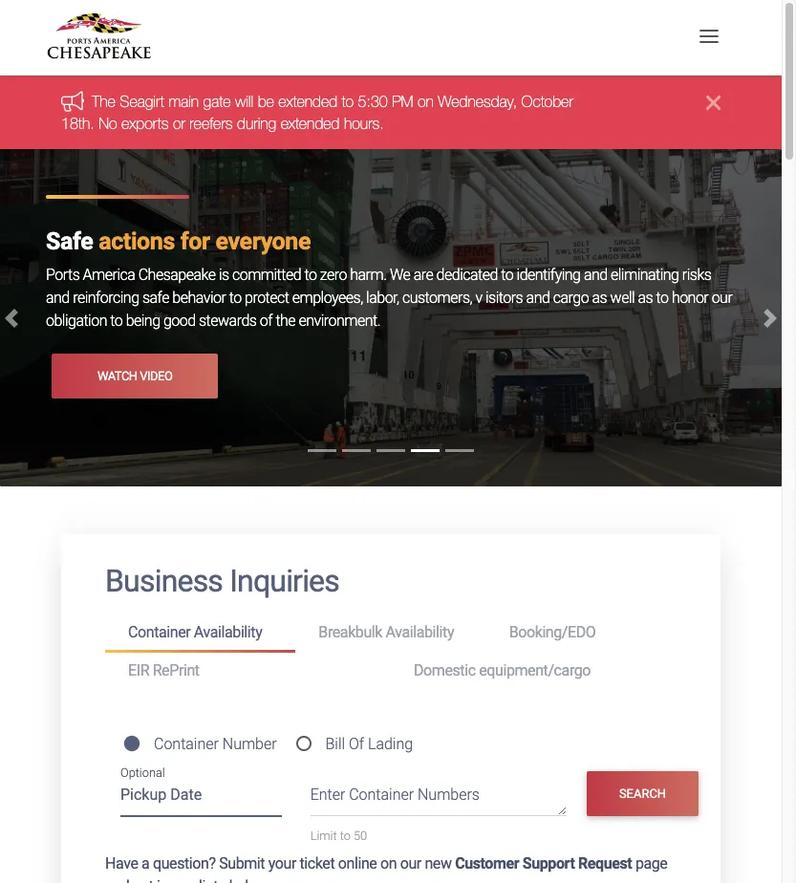 Task type: vqa. For each thing, say whether or not it's contained in the screenshot.
Terminal related to Terminal Tariff
no



Task type: describe. For each thing, give the bounding box(es) containing it.
booking/edo
[[509, 623, 596, 641]]

eir
[[128, 661, 149, 679]]

2 vertical spatial container
[[349, 786, 414, 804]]

have a question? submit your ticket online on our new customer support request
[[105, 855, 632, 873]]

your
[[268, 855, 296, 873]]

get
[[133, 878, 153, 883]]

business
[[105, 563, 223, 600]]

and inside page and get immediate help.
[[105, 878, 129, 883]]

watch video
[[98, 369, 172, 383]]

risks
[[682, 266, 712, 284]]

main
[[169, 93, 199, 110]]

container availability link
[[105, 615, 296, 653]]

immediate
[[157, 878, 226, 883]]

0 vertical spatial extended
[[278, 93, 338, 110]]

18th.
[[61, 115, 94, 132]]

to down reinforcing
[[110, 312, 123, 330]]

1 as from the left
[[592, 289, 607, 307]]

booking/edo link
[[486, 615, 677, 650]]

safe
[[142, 289, 169, 307]]

domestic equipment/cargo
[[414, 661, 591, 679]]

and down identifying
[[526, 289, 550, 307]]

hours.
[[344, 115, 384, 132]]

video
[[140, 369, 172, 383]]

of
[[260, 312, 272, 330]]

gate
[[203, 93, 231, 110]]

inquiries
[[230, 563, 339, 600]]

ticket
[[300, 855, 335, 873]]

honor
[[672, 289, 709, 307]]

request
[[578, 855, 632, 873]]

0 horizontal spatial on
[[380, 855, 397, 873]]

bill
[[325, 735, 345, 754]]

reprint
[[153, 661, 199, 679]]

or
[[173, 115, 185, 132]]

will
[[235, 93, 254, 110]]

exports
[[121, 115, 169, 132]]

number
[[222, 735, 277, 754]]

new
[[425, 855, 452, 873]]

of
[[349, 735, 364, 754]]

during
[[237, 115, 276, 132]]

Optional text field
[[120, 779, 282, 817]]

breakbulk
[[319, 623, 382, 641]]

Enter Container Numbers text field
[[310, 784, 567, 817]]

ports america chesapeake is committed to zero harm. we are dedicated to identifying and                         eliminating risks and reinforcing safe behavior to protect employees, labor, customers, v                         isitors and cargo as well as to honor our obligation to being good stewards of the environment.
[[46, 266, 732, 330]]

toggle navigation image
[[695, 22, 724, 50]]

a
[[142, 855, 149, 873]]

domestic
[[414, 661, 476, 679]]

the
[[276, 312, 295, 330]]

pm
[[392, 93, 413, 110]]

for
[[180, 228, 210, 255]]

page and get immediate help.
[[105, 855, 668, 883]]

5:30
[[358, 93, 388, 110]]

50
[[354, 829, 367, 843]]

bill of lading
[[325, 735, 413, 754]]

cargo
[[553, 289, 589, 307]]

customers,
[[402, 289, 472, 307]]

container for container availability
[[128, 623, 191, 641]]

container for container number
[[154, 735, 219, 754]]

environment.
[[299, 312, 380, 330]]

being
[[126, 312, 160, 330]]

everyone
[[216, 228, 311, 255]]

zero
[[320, 266, 347, 284]]

ports
[[46, 266, 80, 284]]

1 vertical spatial extended
[[281, 115, 340, 132]]

v
[[475, 289, 482, 307]]

have
[[105, 855, 138, 873]]

search button
[[587, 772, 699, 816]]

and up cargo
[[584, 266, 608, 284]]

are
[[414, 266, 433, 284]]

breakbulk availability
[[319, 623, 454, 641]]

no
[[99, 115, 117, 132]]

2 as from the left
[[638, 289, 653, 307]]

safe actions for everyone
[[46, 228, 311, 255]]

on inside the seagirt main gate will be extended to 5:30 pm on wednesday, october 18th.  no exports or reefers during extended hours.
[[418, 93, 434, 110]]

to left zero
[[304, 266, 317, 284]]

october
[[521, 93, 573, 110]]

our inside ports america chesapeake is committed to zero harm. we are dedicated to identifying and                         eliminating risks and reinforcing safe behavior to protect employees, labor, customers, v                         isitors and cargo as well as to honor our obligation to being good stewards of the environment.
[[712, 289, 732, 307]]

we
[[390, 266, 410, 284]]

obligation
[[46, 312, 107, 330]]

be
[[258, 93, 274, 110]]



Task type: locate. For each thing, give the bounding box(es) containing it.
eir reprint link
[[105, 653, 391, 688]]

extended right during
[[281, 115, 340, 132]]

extended
[[278, 93, 338, 110], [281, 115, 340, 132]]

eliminating
[[611, 266, 679, 284]]

question?
[[153, 855, 216, 873]]

protect
[[245, 289, 289, 307]]

breakbulk availability link
[[296, 615, 486, 650]]

labor,
[[366, 289, 399, 307]]

0 horizontal spatial availability
[[194, 623, 262, 641]]

1 vertical spatial on
[[380, 855, 397, 873]]

isitors
[[486, 289, 523, 307]]

and down ports
[[46, 289, 70, 307]]

optional
[[120, 766, 165, 780]]

bullhorn image
[[61, 91, 92, 112]]

equipment/cargo
[[479, 661, 591, 679]]

1 vertical spatial our
[[400, 855, 421, 873]]

on
[[418, 93, 434, 110], [380, 855, 397, 873]]

actions
[[99, 228, 175, 255]]

and
[[584, 266, 608, 284], [46, 289, 70, 307], [526, 289, 550, 307], [105, 878, 129, 883]]

availability
[[194, 623, 262, 641], [386, 623, 454, 641]]

container up optional at the bottom
[[154, 735, 219, 754]]

enter container numbers
[[310, 786, 480, 804]]

business inquiries
[[105, 563, 339, 600]]

availability up domestic
[[386, 623, 454, 641]]

watch
[[98, 369, 137, 383]]

0 horizontal spatial as
[[592, 289, 607, 307]]

is
[[219, 266, 229, 284]]

container
[[128, 623, 191, 641], [154, 735, 219, 754], [349, 786, 414, 804]]

safe
[[46, 228, 93, 255]]

to left 50
[[340, 829, 351, 843]]

harm.
[[350, 266, 387, 284]]

watch video link
[[52, 354, 218, 398]]

america
[[83, 266, 135, 284]]

our
[[712, 289, 732, 307], [400, 855, 421, 873]]

1 vertical spatial container
[[154, 735, 219, 754]]

reinforcing
[[73, 289, 139, 307]]

on right online in the bottom left of the page
[[380, 855, 397, 873]]

as left well at the right top of the page
[[592, 289, 607, 307]]

page
[[636, 855, 668, 873]]

online
[[338, 855, 377, 873]]

container number
[[154, 735, 277, 754]]

numbers
[[418, 786, 480, 804]]

well
[[610, 289, 635, 307]]

1 horizontal spatial availability
[[386, 623, 454, 641]]

and down have
[[105, 878, 129, 883]]

availability up the eir reprint link
[[194, 623, 262, 641]]

0 horizontal spatial our
[[400, 855, 421, 873]]

close image
[[706, 91, 721, 114]]

dedicated
[[436, 266, 498, 284]]

enter
[[310, 786, 345, 804]]

identifying
[[517, 266, 581, 284]]

to
[[342, 93, 354, 110], [304, 266, 317, 284], [501, 266, 513, 284], [229, 289, 242, 307], [656, 289, 669, 307], [110, 312, 123, 330], [340, 829, 351, 843]]

chesapeake
[[138, 266, 216, 284]]

employees,
[[292, 289, 363, 307]]

0 vertical spatial our
[[712, 289, 732, 307]]

limit to 50
[[310, 829, 367, 843]]

eir reprint
[[128, 661, 199, 679]]

customer support request link
[[455, 855, 632, 873]]

the seagirt main gate will be extended to 5:30 pm on wednesday, october 18th.  no exports or reefers during extended hours.
[[61, 93, 573, 132]]

wednesday,
[[438, 93, 517, 110]]

support
[[523, 855, 575, 873]]

extended right be on the left of page
[[278, 93, 338, 110]]

good
[[163, 312, 196, 330]]

committed
[[232, 266, 301, 284]]

1 horizontal spatial our
[[712, 289, 732, 307]]

as
[[592, 289, 607, 307], [638, 289, 653, 307]]

seagirt
[[120, 93, 164, 110]]

submit
[[219, 855, 265, 873]]

limit
[[310, 829, 337, 843]]

container up eir reprint
[[128, 623, 191, 641]]

help.
[[229, 878, 260, 883]]

container up 50
[[349, 786, 414, 804]]

our right honor
[[712, 289, 732, 307]]

container availability
[[128, 623, 262, 641]]

0 vertical spatial container
[[128, 623, 191, 641]]

reefers
[[190, 115, 233, 132]]

1 availability from the left
[[194, 623, 262, 641]]

0 vertical spatial on
[[418, 93, 434, 110]]

the seagirt main gate will be extended to 5:30 pm on wednesday, october 18th.  no exports or reefers during extended hours. alert
[[0, 76, 782, 149]]

behavior
[[172, 289, 226, 307]]

the
[[92, 93, 116, 110]]

to left honor
[[656, 289, 669, 307]]

to left 5:30 on the left of the page
[[342, 93, 354, 110]]

lading
[[368, 735, 413, 754]]

1 horizontal spatial as
[[638, 289, 653, 307]]

2 availability from the left
[[386, 623, 454, 641]]

availability inside "link"
[[386, 623, 454, 641]]

stewards
[[199, 312, 257, 330]]

our left new
[[400, 855, 421, 873]]

availability for breakbulk availability
[[386, 623, 454, 641]]

to up stewards
[[229, 289, 242, 307]]

search
[[619, 787, 666, 801]]

to inside the seagirt main gate will be extended to 5:30 pm on wednesday, october 18th.  no exports or reefers during extended hours.
[[342, 93, 354, 110]]

on right pm
[[418, 93, 434, 110]]

safety image
[[0, 149, 782, 487]]

1 horizontal spatial on
[[418, 93, 434, 110]]

availability for container availability
[[194, 623, 262, 641]]

domestic equipment/cargo link
[[391, 653, 677, 688]]

to up isitors
[[501, 266, 513, 284]]

the seagirt main gate will be extended to 5:30 pm on wednesday, october 18th.  no exports or reefers during extended hours. link
[[61, 93, 573, 132]]

as right well at the right top of the page
[[638, 289, 653, 307]]



